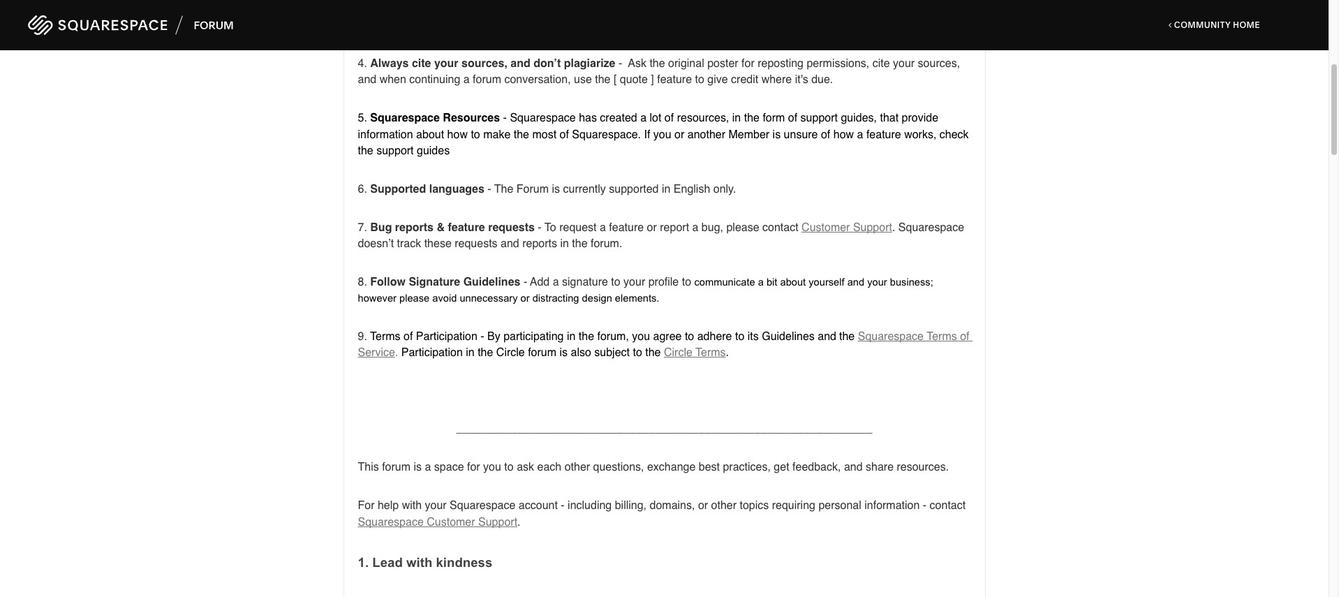 Task type: vqa. For each thing, say whether or not it's contained in the screenshot.
1
no



Task type: locate. For each thing, give the bounding box(es) containing it.
0 vertical spatial for
[[742, 57, 755, 70]]

1 horizontal spatial circle
[[664, 347, 693, 359]]

]
[[651, 74, 654, 86]]

how down resources
[[447, 128, 468, 141]]

1.
[[358, 556, 369, 570]]

feature down 'that'
[[867, 128, 901, 141]]

request
[[560, 221, 597, 234]]

1 horizontal spatial information
[[865, 500, 920, 512]]

customer support link
[[802, 220, 893, 234]]

with right help
[[402, 500, 422, 512]]

squarespace.
[[572, 128, 641, 141]]

a inside 4. always cite your sources, and don't plagiarize -  ask the original poster for reposting permissions, cite your sources, and when continuing a forum conversation, use the [ quote ] feature to give credit where it's due.
[[464, 74, 470, 86]]

squarespace down when
[[370, 112, 440, 125]]

circle down agree at the bottom of page
[[664, 347, 693, 359]]

forum
[[517, 183, 549, 195]]

. inside ". squarespace doesn't track these requests and reports in the forum."
[[893, 221, 896, 234]]

about down 5. squarespace resources
[[416, 128, 444, 141]]

0 vertical spatial you
[[654, 128, 672, 141]]

. inside "for help with your squarespace account - including billing, domains, or other topics requiring personal information - contact squarespace customer support ."
[[518, 516, 521, 528]]

with for lead
[[406, 556, 433, 570]]

1 vertical spatial support
[[377, 144, 414, 157]]

the up member
[[744, 112, 760, 125]]

requests for these
[[455, 237, 498, 250]]

when
[[380, 74, 406, 86]]

your up squarespace customer support link
[[425, 500, 447, 512]]

avoid
[[433, 293, 457, 304]]

participation down 'avoid' at left
[[416, 330, 478, 343]]

billing,
[[615, 500, 647, 512]]

the down agree at the bottom of page
[[646, 347, 661, 359]]

1 vertical spatial with
[[406, 556, 433, 570]]

with inside "for help with your squarespace account - including billing, domains, or other topics requiring personal information - contact squarespace customer support ."
[[402, 500, 422, 512]]

. down the account
[[518, 516, 521, 528]]

requests for feature
[[488, 221, 535, 234]]

2 circle from the left
[[664, 347, 693, 359]]

help
[[378, 500, 399, 512]]

the inside ". squarespace doesn't track these requests and reports in the forum."
[[572, 237, 588, 250]]

service
[[358, 347, 395, 359]]

1 horizontal spatial guidelines
[[762, 330, 815, 343]]

to right subject
[[633, 347, 642, 359]]

1 vertical spatial reports
[[523, 237, 557, 250]]

1 horizontal spatial contact
[[930, 500, 966, 512]]

0 vertical spatial customer
[[802, 221, 850, 234]]

0 horizontal spatial sources,
[[462, 57, 508, 70]]

and down 4.
[[358, 74, 377, 86]]

feedback,
[[793, 461, 841, 474]]

requests left to
[[488, 221, 535, 234]]

. down however
[[395, 347, 398, 359]]

0 horizontal spatial contact
[[763, 221, 799, 234]]

2 sources, from the left
[[918, 57, 960, 70]]

0 vertical spatial forum
[[473, 74, 501, 86]]

please
[[727, 221, 760, 234], [399, 293, 430, 304]]

0 horizontal spatial for
[[467, 461, 480, 474]]

this forum is a space for you to ask each other questions, exchange best practices, get feedback, and share resources.
[[358, 461, 952, 474]]

by
[[488, 330, 501, 343]]

1 vertical spatial you
[[632, 330, 650, 343]]

squarespace inside ". squarespace doesn't track these requests and reports in the forum."
[[899, 221, 965, 234]]

how
[[447, 128, 468, 141], [834, 128, 854, 141]]

0 vertical spatial about
[[416, 128, 444, 141]]

a right the continuing
[[464, 74, 470, 86]]

the down yourself
[[840, 330, 855, 343]]

with right "lead"
[[406, 556, 433, 570]]

cite
[[412, 57, 431, 70], [873, 57, 890, 70]]

reports
[[395, 221, 434, 234], [523, 237, 557, 250]]

0 horizontal spatial forum
[[382, 461, 411, 474]]

a inside communicate a bit about yourself and your business; however please avoid
[[758, 277, 764, 288]]

support up 'unsure'
[[801, 112, 838, 125]]

reports inside ". squarespace doesn't track these requests and reports in the forum."
[[523, 237, 557, 250]]

adhere
[[698, 330, 732, 343]]

1 vertical spatial guidelines
[[762, 330, 815, 343]]

0 horizontal spatial customer
[[427, 516, 475, 528]]

1 vertical spatial customer
[[427, 516, 475, 528]]

cite right permissions,
[[873, 57, 890, 70]]

topics
[[740, 500, 769, 512]]

0 vertical spatial information
[[358, 128, 413, 141]]

0 horizontal spatial other
[[565, 461, 590, 474]]

however
[[358, 293, 397, 304]]

forum down participating on the bottom of the page
[[528, 347, 557, 359]]

1 vertical spatial please
[[399, 293, 430, 304]]

in up member
[[733, 112, 741, 125]]

0 horizontal spatial support
[[377, 144, 414, 157]]

4. always cite your sources, and don't plagiarize -  ask the original poster for reposting permissions, cite your sources, and when continuing a forum conversation, use the [ quote ] feature to give credit where it's due.
[[358, 57, 964, 86]]

1 vertical spatial other
[[711, 500, 737, 512]]

with
[[402, 500, 422, 512], [406, 556, 433, 570]]

1 vertical spatial information
[[865, 500, 920, 512]]

0 horizontal spatial please
[[399, 293, 430, 304]]

1 horizontal spatial about
[[781, 277, 806, 288]]

ask
[[517, 461, 534, 474]]

feature right "&"
[[448, 221, 485, 234]]

or inside - squarespace has created a lot of resources, in the form of support guides, that provide information about how to make the most of squarespace. if you or another member is unsure of how a feature works, check the support guides
[[675, 128, 685, 141]]

also
[[571, 347, 591, 359]]

only.
[[714, 183, 736, 195]]

1 horizontal spatial you
[[632, 330, 650, 343]]

customer up yourself
[[802, 221, 850, 234]]

0 horizontal spatial guidelines
[[464, 276, 521, 288]]

1 horizontal spatial forum
[[473, 74, 501, 86]]

customer up the kindness
[[427, 516, 475, 528]]

1 horizontal spatial sources,
[[918, 57, 960, 70]]

your left business;
[[868, 277, 888, 288]]

0 horizontal spatial information
[[358, 128, 413, 141]]

is left space
[[414, 461, 422, 474]]

sources, up provide
[[918, 57, 960, 70]]

other right each
[[565, 461, 590, 474]]

information
[[358, 128, 413, 141], [865, 500, 920, 512]]

___________________________________________________________________
[[456, 423, 873, 435]]

in
[[733, 112, 741, 125], [662, 183, 671, 195], [560, 237, 569, 250], [567, 330, 576, 343], [466, 347, 475, 359]]

a right add at the top left of the page
[[553, 276, 559, 288]]

the
[[650, 57, 665, 70], [595, 74, 611, 86], [744, 112, 760, 125], [514, 128, 529, 141], [358, 144, 373, 157], [572, 237, 588, 250], [579, 330, 594, 343], [840, 330, 855, 343], [478, 347, 493, 359], [646, 347, 661, 359]]

about inside - squarespace has created a lot of resources, in the form of support guides, that provide information about how to make the most of squarespace. if you or another member is unsure of how a feature works, check the support guides
[[416, 128, 444, 141]]

or left the another on the right top of page
[[675, 128, 685, 141]]

2 vertical spatial you
[[483, 461, 501, 474]]

or right domains,
[[698, 500, 708, 512]]

for right space
[[467, 461, 480, 474]]

1 horizontal spatial for
[[742, 57, 755, 70]]

supported
[[609, 183, 659, 195]]

yourself
[[809, 277, 845, 288]]

best
[[699, 461, 720, 474]]

1 vertical spatial forum
[[528, 347, 557, 359]]

your inside communicate a bit about yourself and your business; however please avoid
[[868, 277, 888, 288]]

.
[[893, 221, 896, 234], [395, 347, 398, 359], [726, 347, 729, 359], [518, 516, 521, 528]]

squarespace forum image
[[28, 13, 234, 37]]

about inside communicate a bit about yourself and your business; however please avoid
[[781, 277, 806, 288]]

a left space
[[425, 461, 431, 474]]

0 horizontal spatial reports
[[395, 221, 434, 234]]

you left agree at the bottom of page
[[632, 330, 650, 343]]

requests right these
[[455, 237, 498, 250]]

9.
[[358, 330, 367, 343]]

to right profile
[[682, 276, 691, 288]]

0 horizontal spatial cite
[[412, 57, 431, 70]]

7.
[[358, 221, 367, 234]]

questions,
[[593, 461, 644, 474]]

you right if
[[654, 128, 672, 141]]

requests inside ". squarespace doesn't track these requests and reports in the forum."
[[455, 237, 498, 250]]

0 horizontal spatial terms
[[370, 330, 401, 343]]

a left bit
[[758, 277, 764, 288]]

a
[[464, 74, 470, 86], [641, 112, 647, 125], [857, 128, 864, 141], [600, 221, 606, 234], [693, 221, 699, 234], [553, 276, 559, 288], [758, 277, 764, 288], [425, 461, 431, 474]]

squarespace up most
[[510, 112, 576, 125]]

forum up resources
[[473, 74, 501, 86]]

forum
[[473, 74, 501, 86], [528, 347, 557, 359], [382, 461, 411, 474]]

please right bug, on the top right of page
[[727, 221, 760, 234]]

- squarespace has created a lot of resources, in the form of support guides, that provide information about how to make the most of squarespace. if you or another member is unsure of how a feature works, check the support guides
[[358, 112, 972, 157]]

reports down to
[[523, 237, 557, 250]]

1 vertical spatial about
[[781, 277, 806, 288]]

. down adhere
[[726, 347, 729, 359]]

terms inside the squarespace terms of service
[[927, 330, 957, 343]]

0 horizontal spatial how
[[447, 128, 468, 141]]

business;
[[890, 277, 934, 288]]

get
[[774, 461, 790, 474]]

is
[[773, 128, 781, 141], [552, 183, 560, 195], [560, 347, 568, 359], [414, 461, 422, 474]]

original
[[668, 57, 705, 70]]

add
[[530, 276, 550, 288]]

participation
[[416, 330, 478, 343], [401, 347, 463, 359]]

terms for 9.
[[370, 330, 401, 343]]

reposting
[[758, 57, 804, 70]]

1 horizontal spatial reports
[[523, 237, 557, 250]]

1 horizontal spatial how
[[834, 128, 854, 141]]

circle down by
[[496, 347, 525, 359]]

2 horizontal spatial terms
[[927, 330, 957, 343]]

about
[[416, 128, 444, 141], [781, 277, 806, 288]]

how down guides,
[[834, 128, 854, 141]]

squarespace terms of service
[[358, 330, 973, 359]]

other left topics
[[711, 500, 737, 512]]

0 vertical spatial support
[[801, 112, 838, 125]]

for inside 4. always cite your sources, and don't plagiarize -  ask the original poster for reposting permissions, cite your sources, and when continuing a forum conversation, use the [ quote ] feature to give credit where it's due.
[[742, 57, 755, 70]]

squarespace inside - squarespace has created a lot of resources, in the form of support guides, that provide information about how to make the most of squarespace. if you or another member is unsure of how a feature works, check the support guides
[[510, 112, 576, 125]]

is left also
[[560, 347, 568, 359]]

0 vertical spatial requests
[[488, 221, 535, 234]]

is down form
[[773, 128, 781, 141]]

bug
[[370, 221, 392, 234]]

1 horizontal spatial other
[[711, 500, 737, 512]]

the down 'request'
[[572, 237, 588, 250]]

due.
[[812, 74, 833, 86]]

1 vertical spatial for
[[467, 461, 480, 474]]

0 horizontal spatial circle
[[496, 347, 525, 359]]

feature inside 4. always cite your sources, and don't plagiarize -  ask the original poster for reposting permissions, cite your sources, and when continuing a forum conversation, use the [ quote ] feature to give credit where it's due.
[[657, 74, 692, 86]]

1 horizontal spatial terms
[[696, 347, 726, 359]]

most
[[533, 128, 557, 141]]

1 horizontal spatial please
[[727, 221, 760, 234]]

information inside "for help with your squarespace account - including billing, domains, or other topics requiring personal information - contact squarespace customer support ."
[[865, 500, 920, 512]]

1 vertical spatial support
[[478, 516, 518, 528]]

1 horizontal spatial cite
[[873, 57, 890, 70]]

1 vertical spatial requests
[[455, 237, 498, 250]]

support
[[801, 112, 838, 125], [377, 144, 414, 157]]

give
[[708, 74, 728, 86]]

about right bit
[[781, 277, 806, 288]]

and up 8. follow signature guidelines - add a signature to your profile to
[[501, 237, 519, 250]]

. squarespace doesn't track these requests and reports in the forum.
[[358, 221, 968, 250]]

- up make
[[503, 112, 507, 125]]

and right yourself
[[848, 277, 865, 288]]

the left most
[[514, 128, 529, 141]]

and inside communicate a bit about yourself and your business; however please avoid
[[848, 277, 865, 288]]

to inside 4. always cite your sources, and don't plagiarize -  ask the original poster for reposting permissions, cite your sources, and when continuing a forum conversation, use the [ quote ] feature to give credit where it's due.
[[695, 74, 705, 86]]

in down 'request'
[[560, 237, 569, 250]]

a left lot
[[641, 112, 647, 125]]

support
[[853, 221, 893, 234], [478, 516, 518, 528]]

sources,
[[462, 57, 508, 70], [918, 57, 960, 70]]

0 vertical spatial guidelines
[[464, 276, 521, 288]]

circle
[[496, 347, 525, 359], [664, 347, 693, 359]]

to left the give
[[695, 74, 705, 86]]

the left [
[[595, 74, 611, 86]]

doesn't
[[358, 237, 394, 250]]

0 horizontal spatial about
[[416, 128, 444, 141]]

ask
[[628, 57, 647, 70]]

contact
[[763, 221, 799, 234], [930, 500, 966, 512]]

contact inside "for help with your squarespace account - including billing, domains, or other topics requiring personal information - contact squarespace customer support ."
[[930, 500, 966, 512]]

to down resources
[[471, 128, 480, 141]]

1 horizontal spatial support
[[853, 221, 893, 234]]

unsure
[[784, 128, 818, 141]]

report
[[660, 221, 689, 234]]

0 vertical spatial with
[[402, 500, 422, 512]]

support up business;
[[853, 221, 893, 234]]

contact down resources.
[[930, 500, 966, 512]]

forum right the this
[[382, 461, 411, 474]]

make
[[483, 128, 511, 141]]

0 horizontal spatial support
[[478, 516, 518, 528]]

support up the kindness
[[478, 516, 518, 528]]

support left guides
[[377, 144, 414, 157]]

feature down original
[[657, 74, 692, 86]]

or inside "for help with your squarespace account - including billing, domains, or other topics requiring personal information - contact squarespace customer support ."
[[698, 500, 708, 512]]

angle left image
[[1169, 21, 1172, 29]]

1 vertical spatial contact
[[930, 500, 966, 512]]

- left ask
[[619, 57, 623, 70]]

- left the
[[488, 183, 491, 195]]

. up business;
[[893, 221, 896, 234]]

1 horizontal spatial support
[[801, 112, 838, 125]]

2 horizontal spatial forum
[[528, 347, 557, 359]]

to
[[695, 74, 705, 86], [471, 128, 480, 141], [611, 276, 621, 288], [682, 276, 691, 288], [685, 330, 694, 343], [735, 330, 745, 343], [633, 347, 642, 359], [505, 461, 514, 474]]

your up 'that'
[[893, 57, 915, 70]]

in inside ". squarespace doesn't track these requests and reports in the forum."
[[560, 237, 569, 250]]

0 vertical spatial contact
[[763, 221, 799, 234]]

contact up bit
[[763, 221, 799, 234]]

exchange
[[647, 461, 696, 474]]

guidelines up unnecessary
[[464, 276, 521, 288]]

terms down business;
[[927, 330, 957, 343]]

your
[[434, 57, 459, 70], [893, 57, 915, 70], [624, 276, 646, 288], [868, 277, 888, 288], [425, 500, 447, 512]]

2 horizontal spatial you
[[654, 128, 672, 141]]

and left share
[[844, 461, 863, 474]]

a up forum.
[[600, 221, 606, 234]]

languages
[[429, 183, 485, 195]]

participation right service
[[401, 347, 463, 359]]

in inside - squarespace has created a lot of resources, in the form of support guides, that provide information about how to make the most of squarespace. if you or another member is unsure of how a feature works, check the support guides
[[733, 112, 741, 125]]

community home link
[[1156, 7, 1273, 43]]



Task type: describe. For each thing, give the bounding box(es) containing it.
2 how from the left
[[834, 128, 854, 141]]

works,
[[905, 128, 937, 141]]

- left to
[[538, 221, 542, 234]]

plagiarize
[[564, 57, 616, 70]]

0 vertical spatial please
[[727, 221, 760, 234]]

your up the elements.
[[624, 276, 646, 288]]

currently
[[563, 183, 606, 195]]

has
[[579, 112, 597, 125]]

and up conversation,
[[511, 57, 531, 70]]

lead
[[372, 556, 403, 570]]

guides
[[417, 144, 450, 157]]

this
[[358, 461, 379, 474]]

8.
[[358, 276, 367, 288]]

1. lead with kindness
[[358, 556, 493, 570]]

it's
[[795, 74, 809, 86]]

if
[[644, 128, 651, 141]]

community home
[[1172, 20, 1261, 30]]

feature up forum.
[[609, 221, 644, 234]]

agree
[[653, 330, 682, 343]]

0 vertical spatial other
[[565, 461, 590, 474]]

- inside - squarespace has created a lot of resources, in the form of support guides, that provide information about how to make the most of squarespace. if you or another member is unsure of how a feature works, check the support guides
[[503, 112, 507, 125]]

a down guides,
[[857, 128, 864, 141]]

use
[[574, 74, 592, 86]]

kindness
[[436, 556, 493, 570]]

and inside ". squarespace doesn't track these requests and reports in the forum."
[[501, 237, 519, 250]]

1 horizontal spatial customer
[[802, 221, 850, 234]]

is inside - squarespace has created a lot of resources, in the form of support guides, that provide information about how to make the most of squarespace. if you or another member is unsure of how a feature works, check the support guides
[[773, 128, 781, 141]]

7. bug reports & feature requests - to request a feature or report a bug, please contact customer support
[[358, 221, 893, 234]]

circle terms link
[[664, 345, 726, 359]]

check
[[940, 128, 969, 141]]

permissions,
[[807, 57, 870, 70]]

profile
[[649, 276, 679, 288]]

0 vertical spatial participation
[[416, 330, 478, 343]]

you inside - squarespace has created a lot of resources, in the form of support guides, that provide information about how to make the most of squarespace. if you or another member is unsure of how a feature works, check the support guides
[[654, 128, 672, 141]]

in left english
[[662, 183, 671, 195]]

where
[[762, 74, 792, 86]]

communicate
[[695, 277, 755, 288]]

- right the account
[[561, 500, 565, 512]]

5. squarespace resources
[[358, 112, 500, 125]]

1 sources, from the left
[[462, 57, 508, 70]]

2 cite from the left
[[873, 57, 890, 70]]

information inside - squarespace has created a lot of resources, in the form of support guides, that provide information about how to make the most of squarespace. if you or another member is unsure of how a feature works, check the support guides
[[358, 128, 413, 141]]

practices,
[[723, 461, 771, 474]]

customer inside "for help with your squarespace account - including billing, domains, or other topics requiring personal information - contact squarespace customer support ."
[[427, 516, 475, 528]]

0 vertical spatial reports
[[395, 221, 434, 234]]

the up also
[[579, 330, 594, 343]]

your up the continuing
[[434, 57, 459, 70]]

forum.
[[591, 237, 623, 250]]

- left add at the top left of the page
[[524, 276, 527, 288]]

signature
[[562, 276, 608, 288]]

[
[[614, 74, 617, 86]]

unnecessary
[[460, 293, 518, 304]]

member
[[729, 128, 770, 141]]

forum inside 4. always cite your sources, and don't plagiarize -  ask the original poster for reposting permissions, cite your sources, and when continuing a forum conversation, use the [ quote ] feature to give credit where it's due.
[[473, 74, 501, 86]]

home
[[1234, 20, 1261, 30]]

6.
[[358, 183, 367, 195]]

1 circle from the left
[[496, 347, 525, 359]]

support inside "for help with your squarespace account - including billing, domains, or other topics requiring personal information - contact squarespace customer support ."
[[478, 516, 518, 528]]

follow
[[370, 276, 406, 288]]

requiring
[[772, 500, 816, 512]]

personal
[[819, 500, 862, 512]]

is right the 'forum'
[[552, 183, 560, 195]]

unnecessary or distracting design elements.
[[460, 293, 660, 304]]

to left the its
[[735, 330, 745, 343]]

8. follow signature guidelines - add a signature to your profile to
[[358, 276, 695, 288]]

its
[[748, 330, 759, 343]]

9. terms of participation - by participating in the forum, you agree to adhere to its guidelines and
[[358, 330, 837, 343]]

a left bug, on the top right of page
[[693, 221, 699, 234]]

space
[[434, 461, 464, 474]]

the down by
[[478, 347, 493, 359]]

terms for squarespace
[[927, 330, 957, 343]]

don't
[[534, 57, 561, 70]]

account
[[519, 500, 558, 512]]

always
[[370, 57, 409, 70]]

- left by
[[481, 330, 484, 343]]

0 horizontal spatial you
[[483, 461, 501, 474]]

to up the circle terms link
[[685, 330, 694, 343]]

of inside the squarespace terms of service
[[960, 330, 970, 343]]

&
[[437, 221, 445, 234]]

and down yourself
[[818, 330, 837, 343]]

form
[[763, 112, 785, 125]]

participating
[[504, 330, 564, 343]]

to left ask
[[505, 461, 514, 474]]

the
[[494, 183, 514, 195]]

your inside "for help with your squarespace account - including billing, domains, or other topics requiring personal information - contact squarespace customer support ."
[[425, 500, 447, 512]]

resources
[[443, 112, 500, 125]]

bit
[[767, 277, 778, 288]]

or left report
[[647, 221, 657, 234]]

english
[[674, 183, 711, 195]]

1 vertical spatial participation
[[401, 347, 463, 359]]

the down 5.
[[358, 144, 373, 157]]

domains,
[[650, 500, 695, 512]]

community
[[1175, 20, 1231, 30]]

the up ]
[[650, 57, 665, 70]]

feature inside - squarespace has created a lot of resources, in the form of support guides, that provide information about how to make the most of squarespace. if you or another member is unsure of how a feature works, check the support guides
[[867, 128, 901, 141]]

- down resources.
[[923, 500, 927, 512]]

1 cite from the left
[[412, 57, 431, 70]]

poster
[[708, 57, 739, 70]]

that
[[880, 112, 899, 125]]

in down unnecessary
[[466, 347, 475, 359]]

squarespace down help
[[358, 516, 424, 528]]

lot
[[650, 112, 662, 125]]

or down 8. follow signature guidelines - add a signature to your profile to
[[521, 293, 530, 304]]

with for help
[[402, 500, 422, 512]]

0 vertical spatial support
[[853, 221, 893, 234]]

bug,
[[702, 221, 724, 234]]

guides,
[[841, 112, 877, 125]]

. participation in the circle forum is also subject to the circle terms .
[[395, 347, 729, 359]]

- inside 4. always cite your sources, and don't plagiarize -  ask the original poster for reposting permissions, cite your sources, and when continuing a forum conversation, use the [ quote ] feature to give credit where it's due.
[[619, 57, 623, 70]]

for help with your squarespace account - including billing, domains, or other topics requiring personal information - contact squarespace customer support .
[[358, 500, 969, 528]]

credit
[[731, 74, 759, 86]]

2 vertical spatial forum
[[382, 461, 411, 474]]

subject
[[595, 347, 630, 359]]

in up ". participation in the circle forum is also subject to the circle terms ."
[[567, 330, 576, 343]]

to inside - squarespace has created a lot of resources, in the form of support guides, that provide information about how to make the most of squarespace. if you or another member is unsure of how a feature works, check the support guides
[[471, 128, 480, 141]]

1 how from the left
[[447, 128, 468, 141]]

squarespace up squarespace customer support link
[[450, 500, 516, 512]]

other inside "for help with your squarespace account - including billing, domains, or other topics requiring personal information - contact squarespace customer support ."
[[711, 500, 737, 512]]

squarespace customer support link
[[358, 514, 518, 528]]

signature
[[409, 276, 460, 288]]

including
[[568, 500, 612, 512]]

to up design
[[611, 276, 621, 288]]

please inside communicate a bit about yourself and your business; however please avoid
[[399, 293, 430, 304]]

another
[[688, 128, 726, 141]]

resources.
[[897, 461, 949, 474]]

squarespace inside the squarespace terms of service
[[858, 330, 924, 343]]

created
[[600, 112, 637, 125]]

for
[[358, 500, 375, 512]]

supported
[[370, 183, 426, 195]]

to
[[545, 221, 556, 234]]



